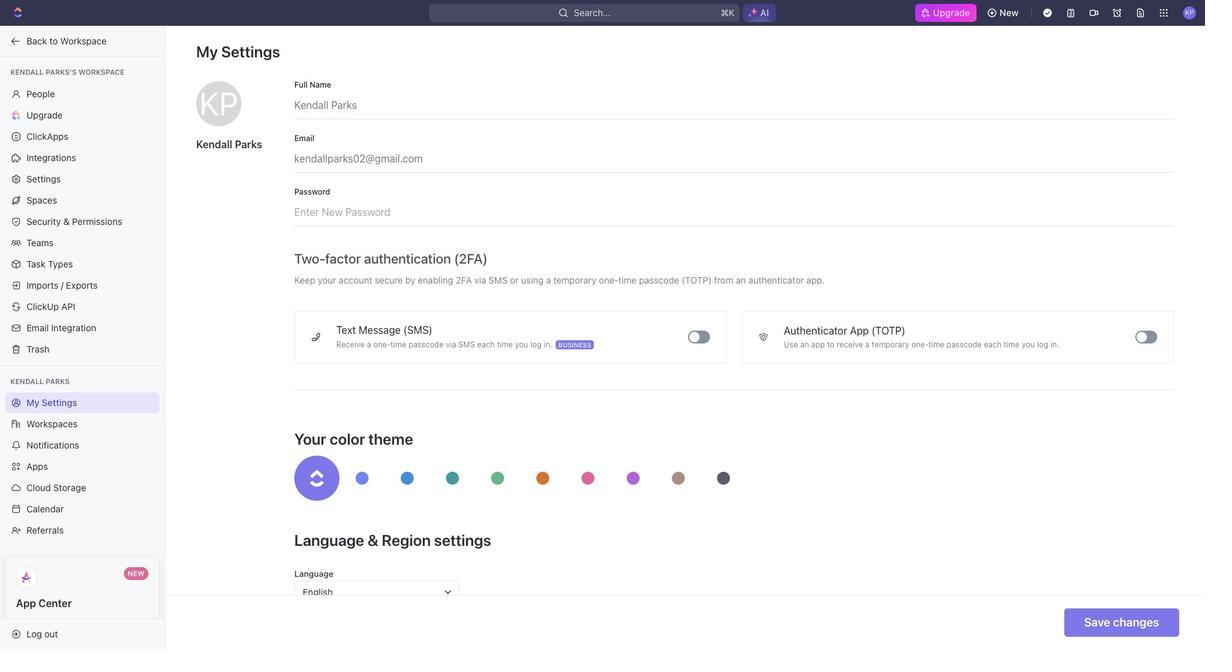Task type: describe. For each thing, give the bounding box(es) containing it.
0 horizontal spatial (totp)
[[682, 275, 712, 286]]

you inside text message (sms) receive a one-time passcode via sms each time you log in. business
[[515, 340, 528, 350]]

(totp) inside authenticator app (totp) use an app to receive a temporary one-time passcode each time you log in.
[[872, 325, 905, 337]]

language & region settings
[[294, 532, 491, 550]]

a inside authenticator app (totp) use an app to receive a temporary one-time passcode each time you log in.
[[865, 340, 870, 350]]

full name
[[294, 80, 331, 90]]

you inside authenticator app (totp) use an app to receive a temporary one-time passcode each time you log in.
[[1022, 340, 1035, 350]]

receive
[[837, 340, 863, 350]]

0 horizontal spatial kp
[[200, 85, 238, 123]]

integration
[[51, 322, 96, 333]]

save changes button
[[1064, 609, 1179, 638]]

email for email integration
[[26, 322, 49, 333]]

0 horizontal spatial upgrade link
[[5, 105, 159, 126]]

people link
[[5, 84, 159, 104]]

center
[[39, 598, 72, 610]]

api
[[61, 301, 75, 312]]

save
[[1084, 616, 1110, 630]]

text
[[336, 325, 356, 336]]

one- inside authenticator app (totp) use an app to receive a temporary one-time passcode each time you log in.
[[911, 340, 929, 350]]

spaces
[[26, 195, 57, 206]]

1 horizontal spatial passcode
[[639, 275, 679, 286]]

your
[[294, 431, 326, 449]]

authenticator
[[784, 325, 847, 337]]

⌘k
[[720, 7, 734, 18]]

people
[[26, 88, 55, 99]]

email integration
[[26, 322, 96, 333]]

from
[[714, 275, 733, 286]]

0 vertical spatial sms
[[489, 275, 508, 286]]

security & permissions
[[26, 216, 122, 227]]

account
[[339, 275, 372, 286]]

back to workspace
[[26, 35, 107, 46]]

your color theme
[[294, 431, 413, 449]]

password
[[294, 187, 330, 197]]

your
[[318, 275, 336, 286]]

email for email
[[294, 134, 314, 143]]

log
[[26, 629, 42, 640]]

clickup api
[[26, 301, 75, 312]]

app inside authenticator app (totp) use an app to receive a temporary one-time passcode each time you log in.
[[850, 325, 869, 337]]

via inside text message (sms) receive a one-time passcode via sms each time you log in. business
[[446, 340, 456, 350]]

0 vertical spatial upgrade link
[[915, 4, 976, 22]]

language for language
[[294, 569, 334, 580]]

workspaces
[[26, 419, 77, 430]]

parks's
[[46, 68, 77, 76]]

clickapps
[[26, 131, 68, 142]]

clickup api link
[[5, 297, 159, 317]]

passcode inside text message (sms) receive a one-time passcode via sms each time you log in. business
[[409, 340, 444, 350]]

sms inside text message (sms) receive a one-time passcode via sms each time you log in. business
[[458, 340, 475, 350]]

clickup
[[26, 301, 59, 312]]

1 horizontal spatial one-
[[599, 275, 618, 286]]

passcode inside authenticator app (totp) use an app to receive a temporary one-time passcode each time you log in.
[[947, 340, 982, 350]]

region
[[382, 532, 431, 550]]

imports
[[26, 280, 58, 291]]

0 vertical spatial temporary
[[553, 275, 596, 286]]

save changes
[[1084, 616, 1159, 630]]

imports / exports link
[[5, 275, 159, 296]]

app.
[[806, 275, 825, 286]]

back
[[26, 35, 47, 46]]

ai button
[[743, 4, 776, 22]]

trash link
[[5, 339, 159, 360]]

1 horizontal spatial via
[[474, 275, 486, 286]]

cloud storage
[[26, 483, 86, 494]]

authenticator
[[748, 275, 804, 286]]

english
[[303, 587, 333, 598]]

workspaces link
[[5, 414, 159, 435]]

/
[[61, 280, 63, 291]]

0 horizontal spatial my
[[26, 398, 39, 409]]

log out
[[26, 629, 58, 640]]

email integration link
[[5, 318, 159, 339]]

kendall for people
[[10, 68, 44, 76]]

calendar link
[[5, 500, 159, 520]]

(sms)
[[403, 325, 432, 336]]

each inside text message (sms) receive a one-time passcode via sms each time you log in. business
[[477, 340, 495, 350]]

back to workspace button
[[5, 31, 153, 51]]

available on business plans or higher element
[[556, 341, 594, 350]]

1 horizontal spatial a
[[546, 275, 551, 286]]

task types
[[26, 258, 73, 269]]

2fa
[[456, 275, 472, 286]]

settings link
[[5, 169, 159, 189]]

referrals
[[26, 525, 64, 536]]

notifications link
[[5, 436, 159, 456]]

referrals link
[[5, 521, 159, 542]]

types
[[48, 258, 73, 269]]

clickapps link
[[5, 126, 159, 147]]

permissions
[[72, 216, 122, 227]]

0 vertical spatial my settings
[[196, 43, 280, 61]]



Task type: locate. For each thing, give the bounding box(es) containing it.
app up receive on the bottom of the page
[[850, 325, 869, 337]]

to inside authenticator app (totp) use an app to receive a temporary one-time passcode each time you log in.
[[827, 340, 834, 350]]

settings
[[221, 43, 280, 61], [26, 173, 61, 184], [42, 398, 77, 409]]

& left region at the left bottom of the page
[[368, 532, 378, 550]]

0 vertical spatial &
[[63, 216, 70, 227]]

1 horizontal spatial in.
[[1050, 340, 1059, 350]]

&
[[63, 216, 70, 227], [368, 532, 378, 550]]

1 horizontal spatial upgrade
[[933, 7, 970, 18]]

new inside button
[[1000, 7, 1019, 18]]

app
[[811, 340, 825, 350]]

trash
[[26, 344, 50, 355]]

1 vertical spatial &
[[368, 532, 378, 550]]

upgrade link left new button
[[915, 4, 976, 22]]

1 vertical spatial app
[[16, 598, 36, 610]]

1 vertical spatial parks
[[46, 377, 70, 386]]

1 vertical spatial kp
[[200, 85, 238, 123]]

a right receive on the bottom of the page
[[865, 340, 870, 350]]

1 horizontal spatial kp
[[1185, 9, 1194, 16]]

1 horizontal spatial email
[[294, 134, 314, 143]]

you
[[515, 340, 528, 350], [1022, 340, 1035, 350]]

0 horizontal spatial email
[[26, 322, 49, 333]]

full
[[294, 80, 308, 90]]

notifications
[[26, 440, 79, 451]]

temporary
[[553, 275, 596, 286], [872, 340, 909, 350]]

0 horizontal spatial passcode
[[409, 340, 444, 350]]

passcode
[[639, 275, 679, 286], [409, 340, 444, 350], [947, 340, 982, 350]]

0 vertical spatial (totp)
[[682, 275, 712, 286]]

task types link
[[5, 254, 159, 275]]

upgrade up clickapps
[[26, 109, 63, 120]]

2 you from the left
[[1022, 340, 1035, 350]]

2 horizontal spatial one-
[[911, 340, 929, 350]]

receive
[[336, 340, 365, 350]]

0 vertical spatial kp
[[1185, 9, 1194, 16]]

workspace for back to workspace
[[60, 35, 107, 46]]

parks
[[235, 139, 262, 150], [46, 377, 70, 386]]

Enter Email text field
[[294, 143, 1174, 172]]

2 each from the left
[[984, 340, 1001, 350]]

0 horizontal spatial temporary
[[553, 275, 596, 286]]

& for security
[[63, 216, 70, 227]]

1 horizontal spatial you
[[1022, 340, 1035, 350]]

security
[[26, 216, 61, 227]]

business
[[558, 341, 591, 349]]

time
[[618, 275, 637, 286], [390, 340, 406, 350], [497, 340, 513, 350], [929, 340, 944, 350], [1004, 340, 1020, 350]]

0 horizontal spatial log
[[530, 340, 542, 350]]

0 vertical spatial via
[[474, 275, 486, 286]]

or
[[510, 275, 519, 286]]

0 vertical spatial email
[[294, 134, 314, 143]]

english button
[[294, 582, 460, 605]]

1 each from the left
[[477, 340, 495, 350]]

log
[[530, 340, 542, 350], [1037, 340, 1048, 350]]

2 horizontal spatial passcode
[[947, 340, 982, 350]]

an
[[736, 275, 746, 286], [800, 340, 809, 350]]

1 horizontal spatial upgrade link
[[915, 4, 976, 22]]

my
[[196, 43, 218, 61], [26, 398, 39, 409]]

kp
[[1185, 9, 1194, 16], [200, 85, 238, 123]]

1 vertical spatial kendall parks
[[10, 377, 70, 386]]

& for language
[[368, 532, 378, 550]]

to inside button
[[49, 35, 58, 46]]

each
[[477, 340, 495, 350], [984, 340, 1001, 350]]

text message (sms) receive a one-time passcode via sms each time you log in. business
[[336, 325, 591, 350]]

integrations link
[[5, 147, 159, 168]]

1 horizontal spatial sms
[[489, 275, 508, 286]]

to right back
[[49, 35, 58, 46]]

workspace inside button
[[60, 35, 107, 46]]

0 vertical spatial to
[[49, 35, 58, 46]]

1 language from the top
[[294, 532, 364, 550]]

1 vertical spatial email
[[26, 322, 49, 333]]

email
[[294, 134, 314, 143], [26, 322, 49, 333]]

search...
[[574, 7, 610, 18]]

1 vertical spatial kendall
[[196, 139, 232, 150]]

1 vertical spatial language
[[294, 569, 334, 580]]

to
[[49, 35, 58, 46], [827, 340, 834, 350]]

an inside authenticator app (totp) use an app to receive a temporary one-time passcode each time you log in.
[[800, 340, 809, 350]]

cloud
[[26, 483, 51, 494]]

apps link
[[5, 457, 159, 478]]

authentication
[[364, 251, 451, 267]]

1 vertical spatial (totp)
[[872, 325, 905, 337]]

language
[[294, 532, 364, 550], [294, 569, 334, 580]]

kendall parks's workspace
[[10, 68, 124, 76]]

1 vertical spatial an
[[800, 340, 809, 350]]

kp inside "dropdown button"
[[1185, 9, 1194, 16]]

0 horizontal spatial via
[[446, 340, 456, 350]]

0 horizontal spatial you
[[515, 340, 528, 350]]

0 horizontal spatial one-
[[373, 340, 390, 350]]

1 vertical spatial my
[[26, 398, 39, 409]]

1 horizontal spatial kendall parks
[[196, 139, 262, 150]]

0 vertical spatial workspace
[[60, 35, 107, 46]]

two-
[[294, 251, 325, 267]]

color
[[330, 431, 365, 449]]

2 vertical spatial settings
[[42, 398, 77, 409]]

kendall for my settings
[[10, 377, 44, 386]]

0 vertical spatial new
[[1000, 7, 1019, 18]]

integrations
[[26, 152, 76, 163]]

1 vertical spatial via
[[446, 340, 456, 350]]

changes
[[1113, 616, 1159, 630]]

teams link
[[5, 233, 159, 253]]

theme
[[368, 431, 413, 449]]

& right security
[[63, 216, 70, 227]]

2 language from the top
[[294, 569, 334, 580]]

0 vertical spatial upgrade
[[933, 7, 970, 18]]

1 horizontal spatial log
[[1037, 340, 1048, 350]]

1 log from the left
[[530, 340, 542, 350]]

task
[[26, 258, 46, 269]]

secure
[[375, 275, 403, 286]]

1 horizontal spatial app
[[850, 325, 869, 337]]

1 horizontal spatial to
[[827, 340, 834, 350]]

to right app
[[827, 340, 834, 350]]

teams
[[26, 237, 54, 248]]

a right using
[[546, 275, 551, 286]]

exports
[[66, 280, 98, 291]]

spaces link
[[5, 190, 159, 211]]

1 horizontal spatial my
[[196, 43, 218, 61]]

security & permissions link
[[5, 211, 159, 232]]

keep
[[294, 275, 315, 286]]

1 in. from the left
[[544, 340, 553, 350]]

use
[[784, 340, 798, 350]]

Enter New Password field
[[294, 196, 1174, 226]]

using
[[521, 275, 544, 286]]

app
[[850, 325, 869, 337], [16, 598, 36, 610]]

1 horizontal spatial my settings
[[196, 43, 280, 61]]

0 horizontal spatial in.
[[544, 340, 553, 350]]

email inside the "email integration" link
[[26, 322, 49, 333]]

language for language & region settings
[[294, 532, 364, 550]]

my settings
[[196, 43, 280, 61], [26, 398, 77, 409]]

by
[[405, 275, 415, 286]]

storage
[[53, 483, 86, 494]]

0 horizontal spatial to
[[49, 35, 58, 46]]

0 horizontal spatial upgrade
[[26, 109, 63, 120]]

0 vertical spatial app
[[850, 325, 869, 337]]

authenticator app (totp) use an app to receive a temporary one-time passcode each time you log in.
[[784, 325, 1059, 350]]

0 vertical spatial kendall
[[10, 68, 44, 76]]

1 vertical spatial to
[[827, 340, 834, 350]]

email up trash
[[26, 322, 49, 333]]

workspace for kendall parks's workspace
[[79, 68, 124, 76]]

workspace up kendall parks's workspace
[[60, 35, 107, 46]]

0 vertical spatial language
[[294, 532, 364, 550]]

1 horizontal spatial temporary
[[872, 340, 909, 350]]

enabling
[[418, 275, 453, 286]]

a down message
[[367, 340, 371, 350]]

0 horizontal spatial &
[[63, 216, 70, 227]]

1 vertical spatial new
[[128, 570, 145, 578]]

2 horizontal spatial a
[[865, 340, 870, 350]]

kp button
[[1179, 3, 1200, 23]]

1 horizontal spatial (totp)
[[872, 325, 905, 337]]

Enter Username text field
[[294, 89, 1174, 119]]

temporary right using
[[553, 275, 596, 286]]

settings
[[434, 532, 491, 550]]

an right from
[[736, 275, 746, 286]]

new button
[[981, 3, 1026, 23]]

0 horizontal spatial my settings
[[26, 398, 77, 409]]

0 vertical spatial kendall parks
[[196, 139, 262, 150]]

1 horizontal spatial an
[[800, 340, 809, 350]]

upgrade link up the clickapps link
[[5, 105, 159, 126]]

upgrade
[[933, 7, 970, 18], [26, 109, 63, 120]]

out
[[44, 629, 58, 640]]

1 vertical spatial upgrade
[[26, 109, 63, 120]]

one- inside text message (sms) receive a one-time passcode via sms each time you log in. business
[[373, 340, 390, 350]]

0 horizontal spatial parks
[[46, 377, 70, 386]]

0 horizontal spatial each
[[477, 340, 495, 350]]

factor
[[325, 251, 361, 267]]

imports / exports
[[26, 280, 98, 291]]

0 horizontal spatial a
[[367, 340, 371, 350]]

0 horizontal spatial kendall parks
[[10, 377, 70, 386]]

1 horizontal spatial &
[[368, 532, 378, 550]]

upgrade left new button
[[933, 7, 970, 18]]

1 you from the left
[[515, 340, 528, 350]]

email down full
[[294, 134, 314, 143]]

cloud storage link
[[5, 478, 159, 499]]

log inside authenticator app (totp) use an app to receive a temporary one-time passcode each time you log in.
[[1037, 340, 1048, 350]]

1 vertical spatial upgrade link
[[5, 105, 159, 126]]

0 horizontal spatial new
[[128, 570, 145, 578]]

0 vertical spatial an
[[736, 275, 746, 286]]

each inside authenticator app (totp) use an app to receive a temporary one-time passcode each time you log in.
[[984, 340, 1001, 350]]

0 vertical spatial parks
[[235, 139, 262, 150]]

1 horizontal spatial new
[[1000, 7, 1019, 18]]

& inside security & permissions link
[[63, 216, 70, 227]]

ai
[[760, 7, 769, 18]]

1 vertical spatial workspace
[[79, 68, 124, 76]]

1 vertical spatial settings
[[26, 173, 61, 184]]

0 horizontal spatial sms
[[458, 340, 475, 350]]

log out button
[[5, 624, 154, 645]]

an left app
[[800, 340, 809, 350]]

apps
[[26, 461, 48, 472]]

1 horizontal spatial parks
[[235, 139, 262, 150]]

two-factor authentication (2fa)
[[294, 251, 488, 267]]

log inside text message (sms) receive a one-time passcode via sms each time you log in. business
[[530, 340, 542, 350]]

2 in. from the left
[[1050, 340, 1059, 350]]

workspace up people link
[[79, 68, 124, 76]]

1 vertical spatial sms
[[458, 340, 475, 350]]

1 horizontal spatial each
[[984, 340, 1001, 350]]

in. inside text message (sms) receive a one-time passcode via sms each time you log in. business
[[544, 340, 553, 350]]

0 vertical spatial my
[[196, 43, 218, 61]]

a inside text message (sms) receive a one-time passcode via sms each time you log in. business
[[367, 340, 371, 350]]

2 vertical spatial kendall
[[10, 377, 44, 386]]

1 vertical spatial temporary
[[872, 340, 909, 350]]

2 log from the left
[[1037, 340, 1048, 350]]

kendall
[[10, 68, 44, 76], [196, 139, 232, 150], [10, 377, 44, 386]]

temporary right receive on the bottom of the page
[[872, 340, 909, 350]]

0 horizontal spatial an
[[736, 275, 746, 286]]

0 horizontal spatial app
[[16, 598, 36, 610]]

1 vertical spatial my settings
[[26, 398, 77, 409]]

in. inside authenticator app (totp) use an app to receive a temporary one-time passcode each time you log in.
[[1050, 340, 1059, 350]]

(2fa)
[[454, 251, 488, 267]]

app left center
[[16, 598, 36, 610]]

temporary inside authenticator app (totp) use an app to receive a temporary one-time passcode each time you log in.
[[872, 340, 909, 350]]

0 vertical spatial settings
[[221, 43, 280, 61]]

calendar
[[26, 504, 64, 515]]



Task type: vqa. For each thing, say whether or not it's contained in the screenshot.
to:
no



